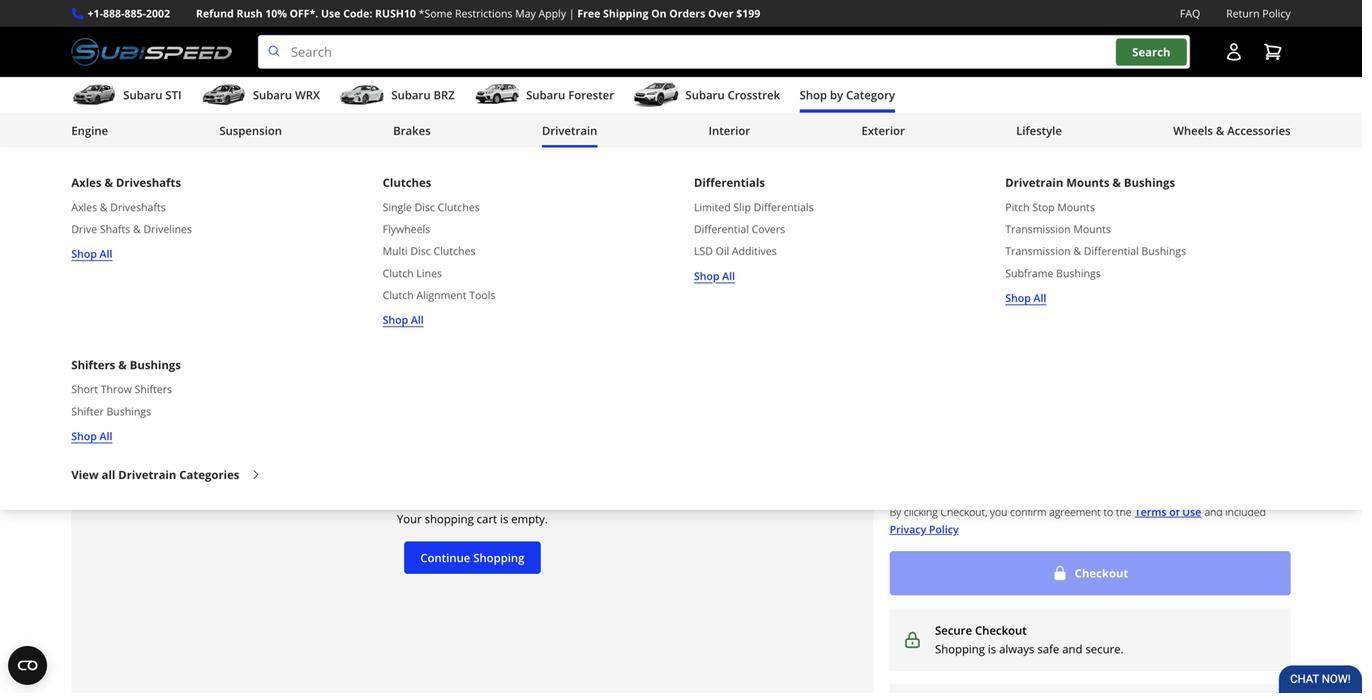 Task type: vqa. For each thing, say whether or not it's contained in the screenshot.
PROMOTIONS CHECK OUT WAYS TO SAVE WITH SUBISPEED'S CURRENT PROMOTIONS!
no



Task type: describe. For each thing, give the bounding box(es) containing it.
forester
[[569, 87, 614, 103]]

faq link
[[1181, 5, 1201, 22]]

limited slip differentials differential covers lsd oil additives
[[694, 200, 814, 258]]

interior
[[709, 123, 751, 138]]

over
[[708, 6, 734, 21]]

search
[[1133, 44, 1171, 60]]

shop all button down the subframe in the right of the page
[[1006, 289, 1047, 307]]

subispeed logo image
[[71, 35, 232, 69]]

continue shopping button
[[404, 542, 541, 574]]

a subaru sti thumbnail image image
[[71, 83, 117, 107]]

a subaru forester thumbnail image image
[[474, 83, 520, 107]]

shifters & bushings
[[71, 357, 181, 373]]

secure.
[[1086, 641, 1124, 657]]

rush
[[237, 6, 263, 21]]

brz
[[434, 87, 455, 103]]

to
[[1104, 505, 1114, 519]]

drivetrain button
[[542, 116, 598, 149]]

0 vertical spatial mounts
[[1067, 175, 1110, 190]]

safe
[[1038, 641, 1060, 657]]

subaru for subaru forester
[[526, 87, 566, 103]]

clicking
[[904, 505, 938, 519]]

all for the shop all button under 'oil'
[[723, 269, 735, 283]]

suspension
[[219, 123, 282, 138]]

oil
[[716, 244, 730, 258]]

spend for spend
[[1098, 258, 1131, 273]]

subaru wrx button
[[201, 80, 320, 113]]

return policy link
[[1227, 5, 1291, 22]]

spend $ 199.00 for
[[103, 221, 201, 237]]

shop by category
[[800, 87, 896, 103]]

checkout,
[[941, 505, 988, 519]]

0 horizontal spatial shifters
[[71, 357, 115, 373]]

885-
[[125, 6, 146, 21]]

axles & driveshafts
[[71, 175, 181, 190]]

& right shafts
[[133, 222, 141, 236]]

shop all button down alignment
[[383, 311, 424, 329]]

all for the shop all button underneath alignment
[[411, 313, 424, 327]]

lines
[[417, 266, 442, 280]]

secure
[[936, 623, 973, 638]]

category
[[846, 87, 896, 103]]

drive
[[71, 222, 97, 236]]

your for your shopping cart
[[71, 174, 110, 197]]

subaru sti
[[123, 87, 182, 103]]

1 transmission from the top
[[1006, 222, 1071, 236]]

1 vertical spatial mounts
[[1058, 200, 1095, 214]]

subaru for subaru sti
[[123, 87, 163, 103]]

shop for the shop all button underneath alignment
[[383, 313, 408, 327]]

0 vertical spatial 199.00
[[147, 221, 182, 237]]

driveshafts for axles & driveshafts
[[116, 175, 181, 190]]

checkout button
[[890, 551, 1291, 596]]

apply
[[539, 6, 566, 21]]

suspension button
[[219, 116, 282, 149]]

|
[[569, 6, 575, 21]]

differential inside limited slip differentials differential covers lsd oil additives
[[694, 222, 749, 236]]

single disc clutches flywheels multi disc clutches clutch lines clutch alignment tools
[[383, 200, 496, 302]]

cart
[[193, 174, 228, 197]]

of
[[1170, 505, 1180, 519]]

exterior
[[862, 123, 905, 138]]

privacy
[[890, 522, 927, 537]]

wheels
[[1174, 123, 1214, 138]]

0 vertical spatial policy
[[1263, 6, 1291, 21]]

agreement
[[1050, 505, 1101, 519]]

faq
[[1181, 6, 1201, 21]]

shopping for continue
[[473, 550, 525, 566]]

your for your shopping cart is empty.
[[397, 511, 422, 527]]

0 vertical spatial differentials
[[694, 175, 765, 190]]

categories
[[179, 467, 240, 482]]

secure checkout shopping is always safe and secure.
[[936, 623, 1124, 657]]

and inside 'secure checkout shopping is always safe and secure.'
[[1063, 641, 1083, 657]]

free
[[578, 6, 601, 21]]

10%
[[265, 6, 287, 21]]

throw
[[101, 382, 132, 397]]

slip
[[734, 200, 751, 214]]

short throw shifters shifter bushings
[[71, 382, 172, 419]]

drivetrain element
[[0, 148, 1363, 510]]

shop for the shop all button under 'oil'
[[694, 269, 720, 283]]

subaru for subaru wrx
[[253, 87, 292, 103]]

view
[[71, 467, 99, 482]]

2 transmission from the top
[[1006, 244, 1071, 258]]

$
[[140, 221, 147, 237]]

return
[[1227, 6, 1260, 21]]

subframe
[[1006, 266, 1054, 280]]

& up the pitch stop mounts transmission mounts transmission & differential bushings subframe bushings
[[1113, 175, 1122, 190]]

confirm
[[1011, 505, 1047, 519]]

subaru for subaru brz
[[392, 87, 431, 103]]

flywheels
[[383, 222, 430, 236]]

and inside by clicking checkout, you confirm agreement to the terms of use and included privacy policy
[[1205, 505, 1223, 519]]

alignment
[[417, 288, 467, 302]]

shop for the shop all button underneath 'drive'
[[71, 247, 97, 261]]

lifestyle button
[[1017, 116, 1063, 149]]

continue shopping
[[421, 550, 525, 566]]

brakes button
[[393, 116, 431, 149]]

all for the shop all button underneath 'drive'
[[100, 247, 112, 261]]

differentials inside limited slip differentials differential covers lsd oil additives
[[754, 200, 814, 214]]

lifestyle
[[1017, 123, 1063, 138]]

199.00 for
[[1141, 258, 1195, 273]]

0 horizontal spatial use
[[321, 6, 341, 21]]

drivetrain for drivetrain mounts & bushings
[[1006, 175, 1064, 190]]

interior button
[[709, 116, 751, 149]]

shop all for shop all link under the subframe in the right of the page
[[1006, 291, 1047, 305]]

subaru brz
[[392, 87, 455, 103]]

shop all link down the subframe in the right of the page
[[1006, 289, 1047, 307]]

may
[[515, 6, 536, 21]]

a subaru brz thumbnail image image
[[340, 83, 385, 107]]

drivelines
[[144, 222, 192, 236]]

& up axles & driveshafts drive shafts & drivelines
[[105, 175, 113, 190]]

on
[[652, 6, 667, 21]]

1 vertical spatial clutches
[[438, 200, 480, 214]]

shop all link down 'oil'
[[694, 267, 735, 285]]

0 horizontal spatial for
[[186, 221, 201, 237]]

spend for spend $ 199.00 for
[[103, 221, 137, 237]]

short
[[71, 382, 98, 397]]

discount(s) region
[[890, 405, 1291, 454]]

axles for axles & driveshafts drive shafts & drivelines
[[71, 200, 97, 214]]

shop all for shop all link under alignment
[[383, 313, 424, 327]]

is for empty.
[[500, 511, 509, 527]]

wheels & accessories button
[[1174, 116, 1291, 149]]

subaru forester button
[[474, 80, 614, 113]]

refund
[[196, 6, 234, 21]]

shop all link down alignment
[[383, 311, 424, 329]]

all for the shop all button below shifter
[[100, 429, 112, 444]]

888-
[[103, 6, 125, 21]]

shopping for your
[[114, 174, 189, 197]]

empty.
[[512, 511, 548, 527]]

lsd
[[694, 244, 713, 258]]

you
[[991, 505, 1008, 519]]

& up shafts
[[100, 200, 108, 214]]

by
[[890, 505, 902, 519]]

shop by category button
[[800, 80, 896, 113]]

2 vertical spatial drivetrain
[[118, 467, 176, 482]]

drivetrain for drivetrain
[[542, 123, 598, 138]]



Task type: locate. For each thing, give the bounding box(es) containing it.
0 vertical spatial shifters
[[71, 357, 115, 373]]

included
[[1226, 505, 1267, 519]]

by
[[830, 87, 844, 103]]

subaru forester
[[526, 87, 614, 103]]

checkout
[[1075, 566, 1129, 581], [976, 623, 1027, 638]]

4 subaru from the left
[[526, 87, 566, 103]]

pitch
[[1006, 200, 1030, 214]]

transmission down stop
[[1006, 222, 1071, 236]]

1 vertical spatial differentials
[[754, 200, 814, 214]]

use right of
[[1183, 505, 1202, 519]]

disc up lines on the top left of page
[[411, 244, 431, 258]]

drivetrain down subaru forester
[[542, 123, 598, 138]]

shopping
[[114, 174, 189, 197], [473, 550, 525, 566], [936, 641, 985, 657]]

shopping down cart
[[473, 550, 525, 566]]

1 vertical spatial clutch
[[383, 288, 414, 302]]

0 vertical spatial clutches
[[383, 175, 432, 190]]

stop
[[1033, 200, 1055, 214]]

+1-888-885-2002
[[88, 6, 170, 21]]

0 vertical spatial checkout
[[1075, 566, 1129, 581]]

1 vertical spatial differential
[[1084, 244, 1139, 258]]

continue
[[421, 550, 471, 566]]

clutch alignment tools link
[[383, 287, 496, 304], [383, 287, 496, 304]]

1 vertical spatial drivetrain
[[1006, 175, 1064, 190]]

1 vertical spatial 199.00
[[1141, 258, 1177, 273]]

for
[[186, 221, 201, 237], [1180, 258, 1195, 273]]

wrx
[[295, 87, 320, 103]]

drivetrain right all
[[118, 467, 176, 482]]

1 horizontal spatial and
[[1205, 505, 1223, 519]]

drivetrain up stop
[[1006, 175, 1064, 190]]

code:
[[343, 6, 373, 21]]

transmission & differential bushings link
[[1006, 243, 1187, 260], [1006, 243, 1187, 260]]

transmission
[[1006, 222, 1071, 236], [1006, 244, 1071, 258]]

and
[[1205, 505, 1223, 519], [1063, 641, 1083, 657]]

2 vertical spatial shopping
[[936, 641, 985, 657]]

3 subaru from the left
[[392, 87, 431, 103]]

shop left by
[[800, 87, 827, 103]]

your shopping cart is empty.
[[397, 511, 548, 527]]

1 vertical spatial driveshafts
[[110, 200, 166, 214]]

checkout up always
[[976, 623, 1027, 638]]

0 horizontal spatial is
[[500, 511, 509, 527]]

differential
[[694, 222, 749, 236], [1084, 244, 1139, 258]]

subaru inside subaru forester dropdown button
[[526, 87, 566, 103]]

checkout inside 'secure checkout shopping is always safe and secure.'
[[976, 623, 1027, 638]]

1 vertical spatial spend
[[1098, 258, 1131, 273]]

1 vertical spatial use
[[1183, 505, 1202, 519]]

shop all down alignment
[[383, 313, 424, 327]]

subaru wrx
[[253, 87, 320, 103]]

1 clutch from the top
[[383, 266, 414, 280]]

refund rush 10% off*. use code: rush10 *some restrictions may apply | free shipping on orders over $199
[[196, 6, 761, 21]]

shopping inside 'secure checkout shopping is always safe and secure.'
[[936, 641, 985, 657]]

brakes
[[393, 123, 431, 138]]

1 vertical spatial shifters
[[135, 382, 172, 397]]

0 vertical spatial your
[[71, 174, 110, 197]]

1 vertical spatial checkout
[[976, 623, 1027, 638]]

axles
[[71, 175, 102, 190], [71, 200, 97, 214]]

shop all down 'oil'
[[694, 269, 735, 283]]

clutches
[[383, 175, 432, 190], [438, 200, 480, 214], [434, 244, 476, 258]]

your up 'drive'
[[71, 174, 110, 197]]

0 vertical spatial disc
[[415, 200, 435, 214]]

search button
[[1117, 38, 1187, 66]]

5 subaru from the left
[[686, 87, 725, 103]]

all down the subframe in the right of the page
[[1034, 291, 1047, 305]]

1 vertical spatial policy
[[929, 522, 959, 537]]

1 vertical spatial axles
[[71, 200, 97, 214]]

*some
[[419, 6, 453, 21]]

& up throw
[[118, 357, 127, 373]]

shop all link
[[71, 245, 112, 263], [694, 267, 735, 285], [1006, 289, 1047, 307], [383, 311, 424, 329], [71, 428, 112, 445]]

by clicking checkout, you confirm agreement to the terms of use and included privacy policy
[[890, 505, 1267, 537]]

is inside 'secure checkout shopping is always safe and secure.'
[[988, 641, 997, 657]]

driveshafts up $
[[110, 200, 166, 214]]

2 clutch from the top
[[383, 288, 414, 302]]

0 horizontal spatial differential
[[694, 222, 749, 236]]

0 vertical spatial differential
[[694, 222, 749, 236]]

privacy policy link
[[890, 521, 959, 538]]

shop all for shop all link under 'drive'
[[71, 247, 112, 261]]

driveshafts inside axles & driveshafts drive shafts & drivelines
[[110, 200, 166, 214]]

2 axles from the top
[[71, 200, 97, 214]]

all
[[102, 467, 115, 482]]

driveshafts for axles & driveshafts drive shafts & drivelines
[[110, 200, 166, 214]]

0 vertical spatial driveshafts
[[116, 175, 181, 190]]

subaru brz button
[[340, 80, 455, 113]]

and left included
[[1205, 505, 1223, 519]]

open widget image
[[8, 646, 47, 685]]

&
[[1217, 123, 1225, 138], [105, 175, 113, 190], [1113, 175, 1122, 190], [100, 200, 108, 214], [133, 222, 141, 236], [1074, 244, 1082, 258], [118, 357, 127, 373]]

1 vertical spatial transmission
[[1006, 244, 1071, 258]]

transmission up the subframe in the right of the page
[[1006, 244, 1071, 258]]

shop for the shop all button below shifter
[[71, 429, 97, 444]]

shop all button down 'oil'
[[694, 267, 735, 285]]

2 vertical spatial clutches
[[434, 244, 476, 258]]

shop all
[[71, 247, 112, 261], [694, 269, 735, 283], [1006, 291, 1047, 305], [383, 313, 424, 327], [71, 429, 112, 444]]

shop down the subframe in the right of the page
[[1006, 291, 1031, 305]]

single
[[383, 200, 412, 214]]

your left shopping
[[397, 511, 422, 527]]

driveshafts up axles & driveshafts drive shafts & drivelines
[[116, 175, 181, 190]]

button image
[[1225, 42, 1244, 62]]

shopping down "secure"
[[936, 641, 985, 657]]

differentials up covers
[[754, 200, 814, 214]]

a subaru crosstrek thumbnail image image
[[634, 83, 679, 107]]

0 horizontal spatial shopping
[[114, 174, 189, 197]]

the
[[1117, 505, 1132, 519]]

use right off*.
[[321, 6, 341, 21]]

off*.
[[290, 6, 318, 21]]

subaru for subaru crosstrek
[[686, 87, 725, 103]]

shop
[[800, 87, 827, 103], [71, 247, 97, 261], [694, 269, 720, 283], [1006, 291, 1031, 305], [383, 313, 408, 327], [71, 429, 97, 444]]

& down drivetrain mounts & bushings
[[1074, 244, 1082, 258]]

shop inside dropdown button
[[800, 87, 827, 103]]

shop all link down 'drive'
[[71, 245, 112, 263]]

subaru crosstrek
[[686, 87, 781, 103]]

differential left the '199.00 for'
[[1084, 244, 1139, 258]]

clutches up the "single"
[[383, 175, 432, 190]]

shifter
[[71, 404, 104, 419]]

terms of use link
[[1135, 504, 1202, 521]]

clutches up lines on the top left of page
[[434, 244, 476, 258]]

return policy
[[1227, 6, 1291, 21]]

& inside the pitch stop mounts transmission mounts transmission & differential bushings subframe bushings
[[1074, 244, 1082, 258]]

0 vertical spatial shopping
[[114, 174, 189, 197]]

shop down 'drive'
[[71, 247, 97, 261]]

all down alignment
[[411, 313, 424, 327]]

1 vertical spatial shopping
[[473, 550, 525, 566]]

limited slip differentials link
[[694, 199, 814, 216], [694, 199, 814, 216]]

1 horizontal spatial differential
[[1084, 244, 1139, 258]]

shop all button down 'drive'
[[71, 245, 112, 263]]

subaru left brz
[[392, 87, 431, 103]]

always
[[1000, 641, 1035, 657]]

shop down lsd
[[694, 269, 720, 283]]

shop all for shop all link underneath 'oil'
[[694, 269, 735, 283]]

bushings inside short throw shifters shifter bushings
[[107, 404, 151, 419]]

1 subaru from the left
[[123, 87, 163, 103]]

0 vertical spatial clutch
[[383, 266, 414, 280]]

drivetrain mounts & bushings
[[1006, 175, 1176, 190]]

subaru up drivetrain dropdown button
[[526, 87, 566, 103]]

clutch down multi
[[383, 266, 414, 280]]

rush10
[[375, 6, 416, 21]]

+1-888-885-2002 link
[[88, 5, 170, 22]]

& right wheels
[[1217, 123, 1225, 138]]

axles & driveshafts link
[[71, 199, 166, 216], [71, 199, 166, 216]]

shifters inside short throw shifters shifter bushings
[[135, 382, 172, 397]]

spend left $
[[103, 221, 137, 237]]

0 vertical spatial transmission
[[1006, 222, 1071, 236]]

1 axles from the top
[[71, 175, 102, 190]]

shop all link down shifter
[[71, 428, 112, 445]]

1 horizontal spatial shopping
[[473, 550, 525, 566]]

disc right the "single"
[[415, 200, 435, 214]]

1 horizontal spatial use
[[1183, 505, 1202, 519]]

shop down multi
[[383, 313, 408, 327]]

axles & driveshafts drive shafts & drivelines
[[71, 200, 192, 236]]

all for the shop all button under the subframe in the right of the page
[[1034, 291, 1047, 305]]

2 horizontal spatial shopping
[[936, 641, 985, 657]]

search input field
[[258, 35, 1191, 69]]

restrictions
[[455, 6, 513, 21]]

0 horizontal spatial and
[[1063, 641, 1083, 657]]

shifters up the short
[[71, 357, 115, 373]]

1 horizontal spatial for
[[1180, 258, 1195, 273]]

axles inside axles & driveshafts drive shafts & drivelines
[[71, 200, 97, 214]]

shop all down shifter
[[71, 429, 112, 444]]

clutch lines link
[[383, 265, 442, 282], [383, 265, 442, 282]]

subaru left sti
[[123, 87, 163, 103]]

checkout down by clicking checkout, you confirm agreement to the terms of use and included privacy policy in the right bottom of the page
[[1075, 566, 1129, 581]]

0 vertical spatial is
[[500, 511, 509, 527]]

0 horizontal spatial drivetrain
[[118, 467, 176, 482]]

0 horizontal spatial your
[[71, 174, 110, 197]]

1 vertical spatial your
[[397, 511, 422, 527]]

0 vertical spatial and
[[1205, 505, 1223, 519]]

& inside dropdown button
[[1217, 123, 1225, 138]]

shop down shifter
[[71, 429, 97, 444]]

policy down checkout,
[[929, 522, 959, 537]]

1 vertical spatial disc
[[411, 244, 431, 258]]

shop all button down shifter
[[71, 428, 112, 445]]

cart
[[477, 511, 497, 527]]

and right the "safe"
[[1063, 641, 1083, 657]]

1 horizontal spatial policy
[[1263, 6, 1291, 21]]

is
[[500, 511, 509, 527], [988, 641, 997, 657]]

0 horizontal spatial policy
[[929, 522, 959, 537]]

engine
[[71, 123, 108, 138]]

0 vertical spatial use
[[321, 6, 341, 21]]

shop all down the subframe in the right of the page
[[1006, 291, 1047, 305]]

subaru up interior
[[686, 87, 725, 103]]

spend
[[103, 221, 137, 237], [1098, 258, 1131, 273]]

shop all for shop all link underneath shifter
[[71, 429, 112, 444]]

0 vertical spatial axles
[[71, 175, 102, 190]]

short throw shifters link
[[71, 381, 172, 398], [71, 381, 172, 398]]

is right cart
[[500, 511, 509, 527]]

0 vertical spatial for
[[186, 221, 201, 237]]

1 horizontal spatial shifters
[[135, 382, 172, 397]]

view all drivetrain categories
[[71, 467, 240, 482]]

0 horizontal spatial 199.00
[[147, 221, 182, 237]]

wheels & accessories
[[1174, 123, 1291, 138]]

pitch stop mounts link
[[1006, 199, 1095, 216], [1006, 199, 1095, 216]]

is left always
[[988, 641, 997, 657]]

subaru inside subaru brz dropdown button
[[392, 87, 431, 103]]

is for always
[[988, 641, 997, 657]]

differential up 'oil'
[[694, 222, 749, 236]]

clutch left alignment
[[383, 288, 414, 302]]

1 horizontal spatial 199.00
[[1141, 258, 1177, 273]]

1 horizontal spatial spend
[[1098, 258, 1131, 273]]

1 vertical spatial for
[[1180, 258, 1195, 273]]

0 vertical spatial drivetrain
[[542, 123, 598, 138]]

a subaru wrx thumbnail image image
[[201, 83, 246, 107]]

exterior button
[[862, 116, 905, 149]]

transmission mounts link
[[1006, 221, 1112, 238], [1006, 221, 1112, 238]]

bushings
[[1125, 175, 1176, 190], [1142, 244, 1187, 258], [1057, 266, 1101, 280], [130, 357, 181, 373], [107, 404, 151, 419]]

subframe bushings link
[[1006, 265, 1101, 282], [1006, 265, 1101, 282]]

shopping up axles & driveshafts drive shafts & drivelines
[[114, 174, 189, 197]]

all down 'oil'
[[723, 269, 735, 283]]

2 horizontal spatial drivetrain
[[1006, 175, 1064, 190]]

2 vertical spatial mounts
[[1074, 222, 1112, 236]]

differential inside the pitch stop mounts transmission mounts transmission & differential bushings subframe bushings
[[1084, 244, 1139, 258]]

shopping inside button
[[473, 550, 525, 566]]

axles for axles & driveshafts
[[71, 175, 102, 190]]

all down shifter
[[100, 429, 112, 444]]

1 horizontal spatial drivetrain
[[542, 123, 598, 138]]

shopping
[[425, 511, 474, 527]]

0 vertical spatial spend
[[103, 221, 137, 237]]

clutches right the "single"
[[438, 200, 480, 214]]

main element
[[0, 77, 1363, 510]]

additives
[[732, 244, 777, 258]]

crosstrek
[[728, 87, 781, 103]]

0 horizontal spatial spend
[[103, 221, 137, 237]]

policy
[[1263, 6, 1291, 21], [929, 522, 959, 537]]

engine button
[[71, 116, 108, 149]]

shop all down 'drive'
[[71, 247, 112, 261]]

policy right return
[[1263, 6, 1291, 21]]

1 vertical spatial and
[[1063, 641, 1083, 657]]

flywheels link
[[383, 221, 430, 238], [383, 221, 430, 238]]

subaru
[[123, 87, 163, 103], [253, 87, 292, 103], [392, 87, 431, 103], [526, 87, 566, 103], [686, 87, 725, 103]]

1 vertical spatial is
[[988, 641, 997, 657]]

shifters down "shifters & bushings"
[[135, 382, 172, 397]]

all down shafts
[[100, 247, 112, 261]]

policy inside by clicking checkout, you confirm agreement to the terms of use and included privacy policy
[[929, 522, 959, 537]]

$199
[[737, 6, 761, 21]]

2 subaru from the left
[[253, 87, 292, 103]]

shifters
[[71, 357, 115, 373], [135, 382, 172, 397]]

accessories
[[1228, 123, 1291, 138]]

1 horizontal spatial is
[[988, 641, 997, 657]]

differentials up slip
[[694, 175, 765, 190]]

shafts
[[100, 222, 130, 236]]

checkout inside button
[[1075, 566, 1129, 581]]

1 horizontal spatial checkout
[[1075, 566, 1129, 581]]

0 horizontal spatial checkout
[[976, 623, 1027, 638]]

1 horizontal spatial your
[[397, 511, 422, 527]]

spend left the '199.00 for'
[[1098, 258, 1131, 273]]

use inside by clicking checkout, you confirm agreement to the terms of use and included privacy policy
[[1183, 505, 1202, 519]]

shop for the shop all button under the subframe in the right of the page
[[1006, 291, 1031, 305]]

2002
[[146, 6, 170, 21]]

subaru left the 'wrx'
[[253, 87, 292, 103]]



